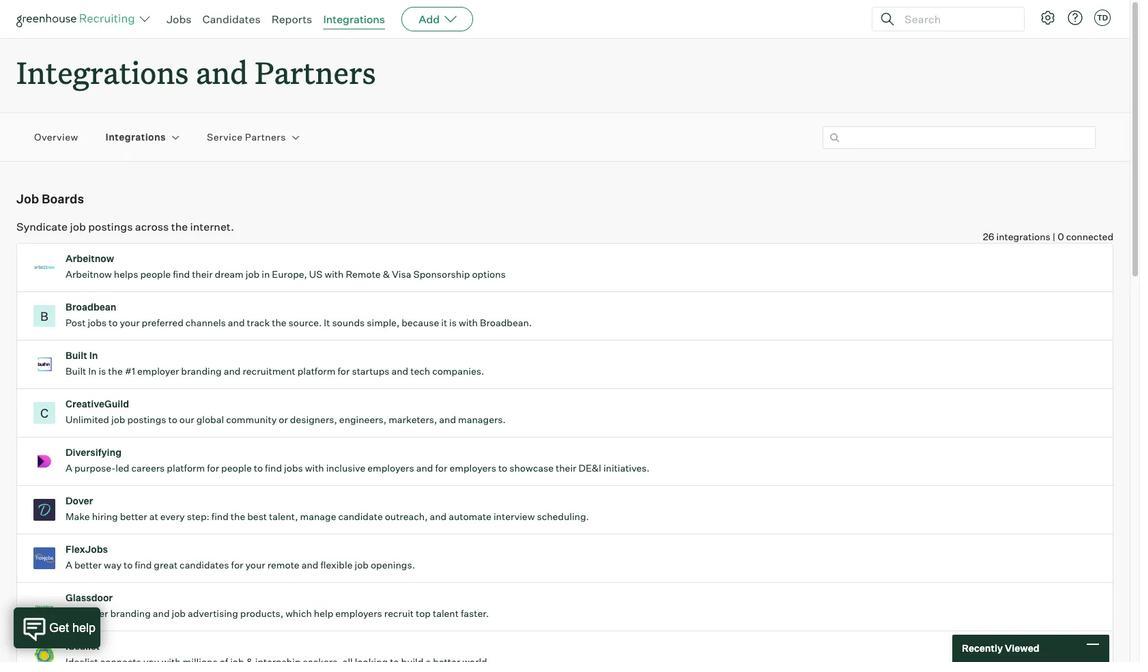 Task type: vqa. For each thing, say whether or not it's contained in the screenshot.
Find inside the Arbeitnow Arbeitnow helps people find their dream job in Europe, US with Remote & Visa Sponsorship options
yes



Task type: describe. For each thing, give the bounding box(es) containing it.
sponsorship
[[414, 269, 470, 280]]

recruit
[[384, 608, 414, 620]]

boards
[[42, 191, 84, 206]]

glassdoor employer branding and job advertising products, which help employers recruit top talent faster.
[[66, 592, 489, 620]]

managers.
[[458, 414, 506, 426]]

integrations for the bottom integrations link
[[106, 131, 166, 143]]

partners inside "link"
[[245, 131, 286, 143]]

their inside diversifying a purpose-led careers platform for people to find jobs with inclusive employers and for employers to showcase their de&i initiatives.
[[556, 462, 577, 474]]

your inside flexjobs a better way to find great candidates for your remote and flexible job openings.
[[246, 559, 265, 571]]

hiring
[[92, 511, 118, 523]]

engineers,
[[339, 414, 387, 426]]

the right 'across'
[[171, 220, 188, 234]]

and left tech
[[392, 366, 409, 377]]

step:
[[187, 511, 210, 523]]

the inside the broadbean post jobs to your preferred channels and track the source. it sounds simple, because it is with broadbean.
[[272, 317, 287, 329]]

recruitment
[[243, 366, 295, 377]]

find inside flexjobs a better way to find great candidates for your remote and flexible job openings.
[[135, 559, 152, 571]]

remote
[[346, 269, 381, 280]]

flexjobs a better way to find great candidates for your remote and flexible job openings.
[[66, 544, 415, 571]]

broadbean.
[[480, 317, 532, 329]]

to inside "creativeguild unlimited job postings to our global community or designers, engineers, marketers, and managers."
[[168, 414, 177, 426]]

manage
[[300, 511, 336, 523]]

dream
[[215, 269, 244, 280]]

remote
[[267, 559, 300, 571]]

postings inside "creativeguild unlimited job postings to our global community or designers, engineers, marketers, and managers."
[[127, 414, 166, 426]]

and down the candidates
[[196, 52, 248, 92]]

add button
[[402, 7, 473, 31]]

for down global
[[207, 462, 219, 474]]

source.
[[289, 317, 322, 329]]

jobs
[[167, 12, 192, 26]]

global
[[196, 414, 224, 426]]

job boards
[[16, 191, 84, 206]]

branding inside glassdoor employer branding and job advertising products, which help employers recruit top talent faster.
[[110, 608, 151, 620]]

and inside glassdoor employer branding and job advertising products, which help employers recruit top talent faster.
[[153, 608, 170, 620]]

post
[[66, 317, 86, 329]]

at
[[149, 511, 158, 523]]

for inside built in built in is the #1 employer branding and recruitment platform for startups and tech companies.
[[338, 366, 350, 377]]

glassdoor
[[66, 592, 113, 604]]

a for a better way to find great candidates for your remote and flexible job openings.
[[66, 559, 72, 571]]

|
[[1053, 231, 1056, 243]]

for inside flexjobs a better way to find great candidates for your remote and flexible job openings.
[[231, 559, 243, 571]]

products,
[[240, 608, 284, 620]]

it
[[441, 317, 447, 329]]

integrations and partners
[[16, 52, 376, 92]]

1 built from the top
[[66, 350, 87, 361]]

find inside dover make hiring better at every step: find the best talent, manage candidate outreach, and automate interview scheduling.
[[212, 511, 229, 523]]

faster.
[[461, 608, 489, 620]]

or
[[279, 414, 288, 426]]

candidates
[[180, 559, 229, 571]]

candidates
[[203, 12, 261, 26]]

sounds
[[332, 317, 365, 329]]

better inside dover make hiring better at every step: find the best talent, manage candidate outreach, and automate interview scheduling.
[[120, 511, 147, 523]]

preferred
[[142, 317, 184, 329]]

26 integrations | 0 connected
[[983, 231, 1114, 243]]

a for a purpose-led careers platform for people to find jobs with inclusive employers and for employers to showcase their de&i initiatives.
[[66, 462, 72, 474]]

1 vertical spatial integrations link
[[106, 131, 166, 144]]

people inside arbeitnow arbeitnow helps people find their dream job in europe, us with remote & visa sponsorship options
[[140, 269, 171, 280]]

employers up automate at the bottom left of page
[[450, 462, 496, 474]]

options
[[472, 269, 506, 280]]

tech
[[411, 366, 430, 377]]

platform inside built in built in is the #1 employer branding and recruitment platform for startups and tech companies.
[[298, 366, 336, 377]]

overview
[[34, 131, 78, 143]]

and inside flexjobs a better way to find great candidates for your remote and flexible job openings.
[[302, 559, 319, 571]]

is inside built in built in is the #1 employer branding and recruitment platform for startups and tech companies.
[[99, 366, 106, 377]]

dover
[[66, 495, 93, 507]]

showcase
[[510, 462, 554, 474]]

led
[[116, 462, 129, 474]]

job inside flexjobs a better way to find great candidates for your remote and flexible job openings.
[[355, 559, 369, 571]]

service partners link
[[207, 131, 286, 144]]

reports
[[272, 12, 312, 26]]

&
[[383, 269, 390, 280]]

for down marketers,
[[435, 462, 448, 474]]

broadbean
[[66, 301, 116, 313]]

designers,
[[290, 414, 337, 426]]

europe,
[[272, 269, 307, 280]]

employer
[[137, 366, 179, 377]]

0 vertical spatial postings
[[88, 220, 133, 234]]

channels
[[186, 317, 226, 329]]

2 built from the top
[[66, 366, 86, 377]]

0 vertical spatial partners
[[255, 52, 376, 92]]

connected
[[1067, 231, 1114, 243]]

purpose-
[[74, 462, 116, 474]]

inclusive
[[326, 462, 366, 474]]

creativeguild
[[66, 398, 129, 410]]

our
[[180, 414, 194, 426]]

integrations for topmost integrations link
[[323, 12, 385, 26]]

job inside glassdoor employer branding and job advertising products, which help employers recruit top talent faster.
[[172, 608, 186, 620]]

flexible
[[321, 559, 353, 571]]

and inside "creativeguild unlimited job postings to our global community or designers, engineers, marketers, and managers."
[[439, 414, 456, 426]]

built in built in is the #1 employer branding and recruitment platform for startups and tech companies.
[[66, 350, 484, 377]]

marketers,
[[389, 414, 437, 426]]

integrations for integrations and partners
[[16, 52, 189, 92]]

recently viewed
[[962, 643, 1040, 654]]

broadbean post jobs to your preferred channels and track the source. it sounds simple, because it is with broadbean.
[[66, 301, 532, 329]]

idealist link
[[17, 632, 1113, 662]]

to inside the broadbean post jobs to your preferred channels and track the source. it sounds simple, because it is with broadbean.
[[109, 317, 118, 329]]

which
[[286, 608, 312, 620]]

employers inside glassdoor employer branding and job advertising products, which help employers recruit top talent faster.
[[336, 608, 382, 620]]

integrations
[[997, 231, 1051, 243]]

jobs inside the broadbean post jobs to your preferred channels and track the source. it sounds simple, because it is with broadbean.
[[88, 317, 107, 329]]

creativeguild unlimited job postings to our global community or designers, engineers, marketers, and managers.
[[66, 398, 506, 426]]

advertising
[[188, 608, 238, 620]]

top
[[416, 608, 431, 620]]



Task type: locate. For each thing, give the bounding box(es) containing it.
people
[[140, 269, 171, 280], [221, 462, 252, 474]]

is inside the broadbean post jobs to your preferred channels and track the source. it sounds simple, because it is with broadbean.
[[449, 317, 457, 329]]

and right remote
[[302, 559, 319, 571]]

is left #1
[[99, 366, 106, 377]]

people inside diversifying a purpose-led careers platform for people to find jobs with inclusive employers and for employers to showcase their de&i initiatives.
[[221, 462, 252, 474]]

dover make hiring better at every step: find the best talent, manage candidate outreach, and automate interview scheduling.
[[66, 495, 589, 523]]

job inside "creativeguild unlimited job postings to our global community or designers, engineers, marketers, and managers."
[[111, 414, 125, 426]]

in down broadbean
[[89, 350, 98, 361]]

in up the creativeguild
[[88, 366, 97, 377]]

1 horizontal spatial is
[[449, 317, 457, 329]]

with right the it at the left top of page
[[459, 317, 478, 329]]

0 horizontal spatial branding
[[110, 608, 151, 620]]

built up the creativeguild
[[66, 366, 86, 377]]

1 horizontal spatial your
[[246, 559, 265, 571]]

talent,
[[269, 511, 298, 523]]

0 vertical spatial branding
[[181, 366, 222, 377]]

0 vertical spatial jobs
[[88, 317, 107, 329]]

postings
[[88, 220, 133, 234], [127, 414, 166, 426]]

0 horizontal spatial platform
[[167, 462, 205, 474]]

talent
[[433, 608, 459, 620]]

platform right recruitment
[[298, 366, 336, 377]]

2 arbeitnow from the top
[[66, 269, 112, 280]]

better inside flexjobs a better way to find great candidates for your remote and flexible job openings.
[[74, 559, 102, 571]]

community
[[226, 414, 277, 426]]

postings left our
[[127, 414, 166, 426]]

because
[[402, 317, 439, 329]]

1 vertical spatial jobs
[[284, 462, 303, 474]]

greenhouse recruiting image
[[16, 11, 139, 27]]

for left startups
[[338, 366, 350, 377]]

employers right inclusive
[[368, 462, 414, 474]]

to down broadbean
[[109, 317, 118, 329]]

find
[[173, 269, 190, 280], [265, 462, 282, 474], [212, 511, 229, 523], [135, 559, 152, 571]]

1 horizontal spatial integrations link
[[323, 12, 385, 26]]

0 horizontal spatial your
[[120, 317, 140, 329]]

branding right employer
[[181, 366, 222, 377]]

people right helps
[[140, 269, 171, 280]]

it
[[324, 317, 330, 329]]

job down the creativeguild
[[111, 414, 125, 426]]

td button
[[1092, 7, 1114, 29]]

0 vertical spatial a
[[66, 462, 72, 474]]

0 vertical spatial is
[[449, 317, 457, 329]]

with right us
[[325, 269, 344, 280]]

internet.
[[190, 220, 234, 234]]

with inside diversifying a purpose-led careers platform for people to find jobs with inclusive employers and for employers to showcase their de&i initiatives.
[[305, 462, 324, 474]]

automate
[[449, 511, 492, 523]]

service
[[207, 131, 243, 143]]

1 horizontal spatial their
[[556, 462, 577, 474]]

to right way
[[124, 559, 133, 571]]

Search text field
[[902, 9, 1012, 29]]

0 horizontal spatial integrations link
[[106, 131, 166, 144]]

1 horizontal spatial with
[[325, 269, 344, 280]]

1 horizontal spatial jobs
[[284, 462, 303, 474]]

2 vertical spatial with
[[305, 462, 324, 474]]

is right the it at the left top of page
[[449, 317, 457, 329]]

1 horizontal spatial better
[[120, 511, 147, 523]]

candidates link
[[203, 12, 261, 26]]

and left automate at the bottom left of page
[[430, 511, 447, 523]]

the
[[171, 220, 188, 234], [272, 317, 287, 329], [108, 366, 123, 377], [231, 511, 245, 523]]

b
[[40, 309, 48, 324]]

0 vertical spatial in
[[89, 350, 98, 361]]

and down great
[[153, 608, 170, 620]]

find inside arbeitnow arbeitnow helps people find their dream job in europe, us with remote & visa sponsorship options
[[173, 269, 190, 280]]

0 horizontal spatial better
[[74, 559, 102, 571]]

with inside arbeitnow arbeitnow helps people find their dream job in europe, us with remote & visa sponsorship options
[[325, 269, 344, 280]]

their inside arbeitnow arbeitnow helps people find their dream job in europe, us with remote & visa sponsorship options
[[192, 269, 213, 280]]

jobs up talent,
[[284, 462, 303, 474]]

their left dream
[[192, 269, 213, 280]]

branding inside built in built in is the #1 employer branding and recruitment platform for startups and tech companies.
[[181, 366, 222, 377]]

1 vertical spatial people
[[221, 462, 252, 474]]

helps
[[114, 269, 138, 280]]

1 vertical spatial arbeitnow
[[66, 269, 112, 280]]

1 vertical spatial platform
[[167, 462, 205, 474]]

for right the "candidates"
[[231, 559, 243, 571]]

job down boards
[[70, 220, 86, 234]]

partners down reports
[[255, 52, 376, 92]]

and down marketers,
[[416, 462, 433, 474]]

built down post
[[66, 350, 87, 361]]

de&i
[[579, 462, 602, 474]]

with left inclusive
[[305, 462, 324, 474]]

None text field
[[823, 126, 1096, 149]]

your left remote
[[246, 559, 265, 571]]

2 a from the top
[[66, 559, 72, 571]]

find down or
[[265, 462, 282, 474]]

for
[[338, 366, 350, 377], [207, 462, 219, 474], [435, 462, 448, 474], [231, 559, 243, 571]]

the inside dover make hiring better at every step: find the best talent, manage candidate outreach, and automate interview scheduling.
[[231, 511, 245, 523]]

0 horizontal spatial people
[[140, 269, 171, 280]]

branding right 'employer'
[[110, 608, 151, 620]]

arbeitnow arbeitnow helps people find their dream job in europe, us with remote & visa sponsorship options
[[66, 253, 506, 280]]

a inside diversifying a purpose-led careers platform for people to find jobs with inclusive employers and for employers to showcase their de&i initiatives.
[[66, 462, 72, 474]]

way
[[104, 559, 122, 571]]

0 horizontal spatial is
[[99, 366, 106, 377]]

with for visa
[[325, 269, 344, 280]]

built
[[66, 350, 87, 361], [66, 366, 86, 377]]

overview link
[[34, 131, 78, 144]]

0 vertical spatial integrations link
[[323, 12, 385, 26]]

to up best
[[254, 462, 263, 474]]

find left dream
[[173, 269, 190, 280]]

jobs
[[88, 317, 107, 329], [284, 462, 303, 474]]

better down flexjobs
[[74, 559, 102, 571]]

to left our
[[168, 414, 177, 426]]

and inside the broadbean post jobs to your preferred channels and track the source. it sounds simple, because it is with broadbean.
[[228, 317, 245, 329]]

add
[[419, 12, 440, 26]]

with inside the broadbean post jobs to your preferred channels and track the source. it sounds simple, because it is with broadbean.
[[459, 317, 478, 329]]

1 horizontal spatial people
[[221, 462, 252, 474]]

job right flexible
[[355, 559, 369, 571]]

0 vertical spatial platform
[[298, 366, 336, 377]]

2 horizontal spatial with
[[459, 317, 478, 329]]

0 horizontal spatial with
[[305, 462, 324, 474]]

better left at
[[120, 511, 147, 523]]

employers right 'help'
[[336, 608, 382, 620]]

diversifying a purpose-led careers platform for people to find jobs with inclusive employers and for employers to showcase their de&i initiatives.
[[66, 447, 650, 474]]

0 vertical spatial people
[[140, 269, 171, 280]]

unlimited
[[66, 414, 109, 426]]

the inside built in built in is the #1 employer branding and recruitment platform for startups and tech companies.
[[108, 366, 123, 377]]

1 vertical spatial their
[[556, 462, 577, 474]]

job
[[16, 191, 39, 206]]

initiatives.
[[604, 462, 650, 474]]

a down flexjobs
[[66, 559, 72, 571]]

help
[[314, 608, 333, 620]]

1 vertical spatial branding
[[110, 608, 151, 620]]

syndicate
[[16, 220, 68, 234]]

1 vertical spatial built
[[66, 366, 86, 377]]

jobs link
[[167, 12, 192, 26]]

0 horizontal spatial jobs
[[88, 317, 107, 329]]

integrations
[[323, 12, 385, 26], [16, 52, 189, 92], [106, 131, 166, 143]]

jobs inside diversifying a purpose-led careers platform for people to find jobs with inclusive employers and for employers to showcase their de&i initiatives.
[[284, 462, 303, 474]]

your inside the broadbean post jobs to your preferred channels and track the source. it sounds simple, because it is with broadbean.
[[120, 317, 140, 329]]

a inside flexjobs a better way to find great candidates for your remote and flexible job openings.
[[66, 559, 72, 571]]

viewed
[[1005, 643, 1040, 654]]

your left the preferred
[[120, 317, 140, 329]]

people down community
[[221, 462, 252, 474]]

openings.
[[371, 559, 415, 571]]

their
[[192, 269, 213, 280], [556, 462, 577, 474]]

0 vertical spatial arbeitnow
[[66, 253, 114, 264]]

in
[[89, 350, 98, 361], [88, 366, 97, 377]]

is
[[449, 317, 457, 329], [99, 366, 106, 377]]

partners right service
[[245, 131, 286, 143]]

1 arbeitnow from the top
[[66, 253, 114, 264]]

and left recruitment
[[224, 366, 241, 377]]

1 vertical spatial your
[[246, 559, 265, 571]]

best
[[247, 511, 267, 523]]

service partners
[[207, 131, 286, 143]]

arbeitnow up broadbean
[[66, 269, 112, 280]]

1 vertical spatial with
[[459, 317, 478, 329]]

outreach,
[[385, 511, 428, 523]]

us
[[309, 269, 323, 280]]

with for and
[[305, 462, 324, 474]]

0 vertical spatial integrations
[[323, 12, 385, 26]]

platform right careers
[[167, 462, 205, 474]]

interview
[[494, 511, 535, 523]]

1 vertical spatial partners
[[245, 131, 286, 143]]

1 vertical spatial is
[[99, 366, 106, 377]]

find left great
[[135, 559, 152, 571]]

job left in
[[246, 269, 260, 280]]

companies.
[[432, 366, 484, 377]]

job left advertising at the bottom left of the page
[[172, 608, 186, 620]]

td button
[[1095, 10, 1111, 26]]

0 horizontal spatial their
[[192, 269, 213, 280]]

their left de&i
[[556, 462, 577, 474]]

scheduling.
[[537, 511, 589, 523]]

1 vertical spatial in
[[88, 366, 97, 377]]

26
[[983, 231, 995, 243]]

flexjobs
[[66, 544, 108, 555]]

track
[[247, 317, 270, 329]]

employer
[[66, 608, 108, 620]]

branding
[[181, 366, 222, 377], [110, 608, 151, 620]]

candidate
[[338, 511, 383, 523]]

configure image
[[1040, 10, 1057, 26]]

make
[[66, 511, 90, 523]]

to left showcase
[[499, 462, 508, 474]]

the left best
[[231, 511, 245, 523]]

to inside flexjobs a better way to find great candidates for your remote and flexible job openings.
[[124, 559, 133, 571]]

to
[[109, 317, 118, 329], [168, 414, 177, 426], [254, 462, 263, 474], [499, 462, 508, 474], [124, 559, 133, 571]]

1 vertical spatial integrations
[[16, 52, 189, 92]]

2 vertical spatial integrations
[[106, 131, 166, 143]]

1 horizontal spatial branding
[[181, 366, 222, 377]]

every
[[160, 511, 185, 523]]

0 vertical spatial your
[[120, 317, 140, 329]]

platform inside diversifying a purpose-led careers platform for people to find jobs with inclusive employers and for employers to showcase their de&i initiatives.
[[167, 462, 205, 474]]

and left the track
[[228, 317, 245, 329]]

careers
[[131, 462, 165, 474]]

postings left 'across'
[[88, 220, 133, 234]]

0
[[1058, 231, 1064, 243]]

1 vertical spatial a
[[66, 559, 72, 571]]

visa
[[392, 269, 411, 280]]

startups
[[352, 366, 390, 377]]

0 vertical spatial better
[[120, 511, 147, 523]]

great
[[154, 559, 178, 571]]

platform
[[298, 366, 336, 377], [167, 462, 205, 474]]

1 vertical spatial postings
[[127, 414, 166, 426]]

and
[[196, 52, 248, 92], [228, 317, 245, 329], [224, 366, 241, 377], [392, 366, 409, 377], [439, 414, 456, 426], [416, 462, 433, 474], [430, 511, 447, 523], [302, 559, 319, 571], [153, 608, 170, 620]]

c
[[40, 406, 49, 421]]

find inside diversifying a purpose-led careers platform for people to find jobs with inclusive employers and for employers to showcase their de&i initiatives.
[[265, 462, 282, 474]]

find right step:
[[212, 511, 229, 523]]

and inside diversifying a purpose-led careers platform for people to find jobs with inclusive employers and for employers to showcase their de&i initiatives.
[[416, 462, 433, 474]]

1 a from the top
[[66, 462, 72, 474]]

and inside dover make hiring better at every step: find the best talent, manage candidate outreach, and automate interview scheduling.
[[430, 511, 447, 523]]

arbeitnow up helps
[[66, 253, 114, 264]]

the left #1
[[108, 366, 123, 377]]

td
[[1097, 13, 1109, 23]]

a left purpose-
[[66, 462, 72, 474]]

0 vertical spatial with
[[325, 269, 344, 280]]

0 vertical spatial built
[[66, 350, 87, 361]]

1 vertical spatial better
[[74, 559, 102, 571]]

1 horizontal spatial platform
[[298, 366, 336, 377]]

and left managers. in the left bottom of the page
[[439, 414, 456, 426]]

0 vertical spatial their
[[192, 269, 213, 280]]

job inside arbeitnow arbeitnow helps people find their dream job in europe, us with remote & visa sponsorship options
[[246, 269, 260, 280]]

better
[[120, 511, 147, 523], [74, 559, 102, 571]]

jobs down broadbean
[[88, 317, 107, 329]]

diversifying
[[66, 447, 122, 458]]

the right the track
[[272, 317, 287, 329]]



